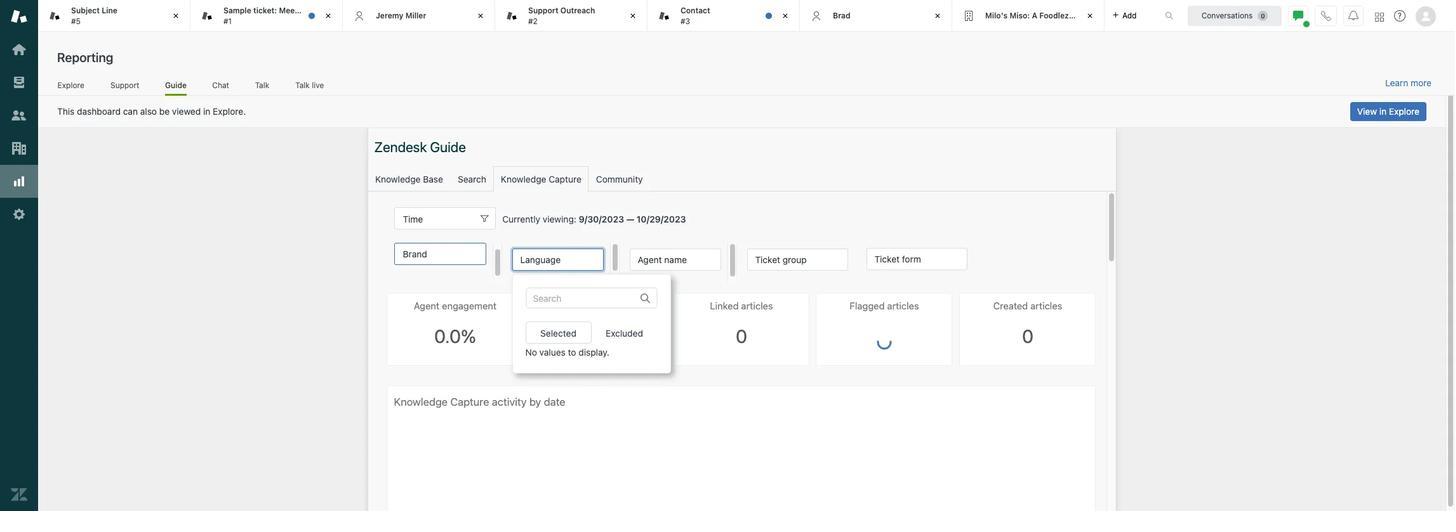 Task type: locate. For each thing, give the bounding box(es) containing it.
foodlez
[[1040, 11, 1069, 20]]

subsidiary
[[1072, 11, 1111, 20]]

explore inside 'view in explore' button
[[1390, 106, 1420, 117]]

3 tab from the left
[[495, 0, 648, 32]]

0 vertical spatial explore
[[58, 80, 84, 90]]

talk link
[[255, 80, 270, 94]]

1 vertical spatial support
[[111, 80, 139, 90]]

explore up this
[[58, 80, 84, 90]]

explore down learn more link in the right of the page
[[1390, 106, 1420, 117]]

close image left the 'brad'
[[779, 10, 792, 22]]

close image right the
[[322, 10, 335, 22]]

close image for tab containing subject line
[[170, 10, 182, 22]]

#2
[[529, 16, 538, 26]]

close image
[[322, 10, 335, 22], [627, 10, 640, 22], [932, 10, 945, 22]]

0 horizontal spatial talk
[[255, 80, 269, 90]]

brad tab
[[800, 0, 953, 32]]

0 horizontal spatial support
[[111, 80, 139, 90]]

zendesk image
[[11, 487, 27, 504]]

support for support
[[111, 80, 139, 90]]

close image left the add "popup button"
[[1084, 10, 1097, 22]]

learn more
[[1386, 78, 1432, 88]]

close image inside brad tab
[[932, 10, 945, 22]]

can
[[123, 106, 138, 117]]

2 in from the left
[[1380, 106, 1387, 117]]

reporting
[[57, 50, 113, 65]]

support up can
[[111, 80, 139, 90]]

2 talk from the left
[[296, 80, 310, 90]]

this
[[57, 106, 75, 117]]

1 in from the left
[[203, 106, 210, 117]]

4 tab from the left
[[648, 0, 800, 32]]

#3
[[681, 16, 691, 26]]

admin image
[[11, 206, 27, 223]]

3 close image from the left
[[932, 10, 945, 22]]

2 close image from the left
[[627, 10, 640, 22]]

explore
[[58, 80, 84, 90], [1390, 106, 1420, 117]]

dashboard
[[77, 106, 121, 117]]

1 horizontal spatial support
[[529, 6, 559, 15]]

in right viewed
[[203, 106, 210, 117]]

notifications image
[[1349, 10, 1359, 21]]

support link
[[110, 80, 140, 94]]

0 vertical spatial support
[[529, 6, 559, 15]]

sample
[[224, 6, 251, 15]]

#5
[[71, 16, 81, 26]]

talk
[[255, 80, 269, 90], [296, 80, 310, 90]]

view
[[1358, 106, 1378, 117]]

milo's
[[986, 11, 1008, 20]]

contact #3
[[681, 6, 711, 26]]

1 vertical spatial explore
[[1390, 106, 1420, 117]]

support outreach #2
[[529, 6, 595, 26]]

0 horizontal spatial close image
[[322, 10, 335, 22]]

1 horizontal spatial talk
[[296, 80, 310, 90]]

1 talk from the left
[[255, 80, 269, 90]]

outreach
[[561, 6, 595, 15]]

support up #2 at the left of the page
[[529, 6, 559, 15]]

views image
[[11, 74, 27, 91]]

3 close image from the left
[[779, 10, 792, 22]]

a
[[1033, 11, 1038, 20]]

1 horizontal spatial explore
[[1390, 106, 1420, 117]]

learn more link
[[1386, 78, 1432, 89]]

0 horizontal spatial in
[[203, 106, 210, 117]]

jeremy miller
[[376, 11, 427, 20]]

2 tab from the left
[[191, 0, 343, 32]]

add
[[1123, 10, 1137, 20]]

close image
[[170, 10, 182, 22], [475, 10, 487, 22], [779, 10, 792, 22], [1084, 10, 1097, 22]]

talk left live
[[296, 80, 310, 90]]

support inside support outreach #2
[[529, 6, 559, 15]]

button displays agent's chat status as online. image
[[1294, 10, 1304, 21]]

in right view
[[1380, 106, 1387, 117]]

in
[[203, 106, 210, 117], [1380, 106, 1387, 117]]

guide link
[[165, 80, 187, 96]]

tab containing support outreach
[[495, 0, 648, 32]]

guide
[[165, 80, 187, 90]]

close image left #1
[[170, 10, 182, 22]]

milo's miso: a foodlez subsidiary
[[986, 11, 1111, 20]]

view in explore button
[[1351, 102, 1427, 121]]

chat link
[[212, 80, 230, 94]]

learn
[[1386, 78, 1409, 88]]

support
[[529, 6, 559, 15], [111, 80, 139, 90]]

talk for talk live
[[296, 80, 310, 90]]

explore inside explore link
[[58, 80, 84, 90]]

support for support outreach #2
[[529, 6, 559, 15]]

close image inside the jeremy miller tab
[[475, 10, 487, 22]]

explore link
[[57, 80, 85, 94]]

close image for the jeremy miller tab
[[475, 10, 487, 22]]

0 horizontal spatial explore
[[58, 80, 84, 90]]

1 close image from the left
[[170, 10, 182, 22]]

tabs tab list
[[38, 0, 1152, 32]]

talk live
[[296, 80, 324, 90]]

talk right "chat"
[[255, 80, 269, 90]]

main element
[[0, 0, 38, 512]]

this dashboard can also be viewed in explore.
[[57, 106, 246, 117]]

2 close image from the left
[[475, 10, 487, 22]]

close image left #3
[[627, 10, 640, 22]]

conversations button
[[1188, 5, 1283, 26]]

close image left milo's
[[932, 10, 945, 22]]

1 tab from the left
[[38, 0, 191, 32]]

1 horizontal spatial in
[[1380, 106, 1387, 117]]

zendesk support image
[[11, 8, 27, 25]]

4 close image from the left
[[1084, 10, 1097, 22]]

close image left #2 at the left of the page
[[475, 10, 487, 22]]

talk for talk
[[255, 80, 269, 90]]

zendesk products image
[[1376, 12, 1385, 21]]

more
[[1411, 78, 1432, 88]]

add button
[[1105, 0, 1145, 31]]

1 horizontal spatial close image
[[627, 10, 640, 22]]

reporting image
[[11, 173, 27, 190]]

tab
[[38, 0, 191, 32], [191, 0, 343, 32], [495, 0, 648, 32], [648, 0, 800, 32]]

2 horizontal spatial close image
[[932, 10, 945, 22]]

close image inside milo's miso: a foodlez subsidiary tab
[[1084, 10, 1097, 22]]

close image for milo's miso: a foodlez subsidiary tab
[[1084, 10, 1097, 22]]



Task type: vqa. For each thing, say whether or not it's contained in the screenshot.
fourth close image from right
yes



Task type: describe. For each thing, give the bounding box(es) containing it.
#1
[[224, 16, 232, 26]]

get started image
[[11, 41, 27, 58]]

line
[[102, 6, 117, 15]]

get help image
[[1395, 10, 1406, 22]]

live
[[312, 80, 324, 90]]

close image for tab containing support outreach
[[627, 10, 640, 22]]

explore.
[[213, 106, 246, 117]]

chat
[[212, 80, 229, 90]]

conversations
[[1202, 10, 1253, 20]]

contact
[[681, 6, 711, 15]]

subject line #5
[[71, 6, 117, 26]]

jeremy miller tab
[[343, 0, 495, 32]]

tab containing sample ticket: meet the ticket
[[191, 0, 343, 32]]

customers image
[[11, 107, 27, 124]]

milo's miso: a foodlez subsidiary tab
[[953, 0, 1111, 32]]

sample ticket: meet the ticket #1
[[224, 6, 335, 26]]

1 close image from the left
[[322, 10, 335, 22]]

view in explore
[[1358, 106, 1420, 117]]

miso:
[[1010, 11, 1031, 20]]

tab containing subject line
[[38, 0, 191, 32]]

tab containing contact
[[648, 0, 800, 32]]

be
[[159, 106, 170, 117]]

miller
[[406, 11, 427, 20]]

viewed
[[172, 106, 201, 117]]

talk live link
[[295, 80, 325, 94]]

meet
[[279, 6, 298, 15]]

ticket
[[314, 6, 335, 15]]

organizations image
[[11, 140, 27, 157]]

close image for brad tab
[[932, 10, 945, 22]]

ticket:
[[253, 6, 277, 15]]

the
[[300, 6, 312, 15]]

also
[[140, 106, 157, 117]]

brad
[[833, 11, 851, 20]]

in inside button
[[1380, 106, 1387, 117]]

jeremy
[[376, 11, 404, 20]]

subject
[[71, 6, 100, 15]]



